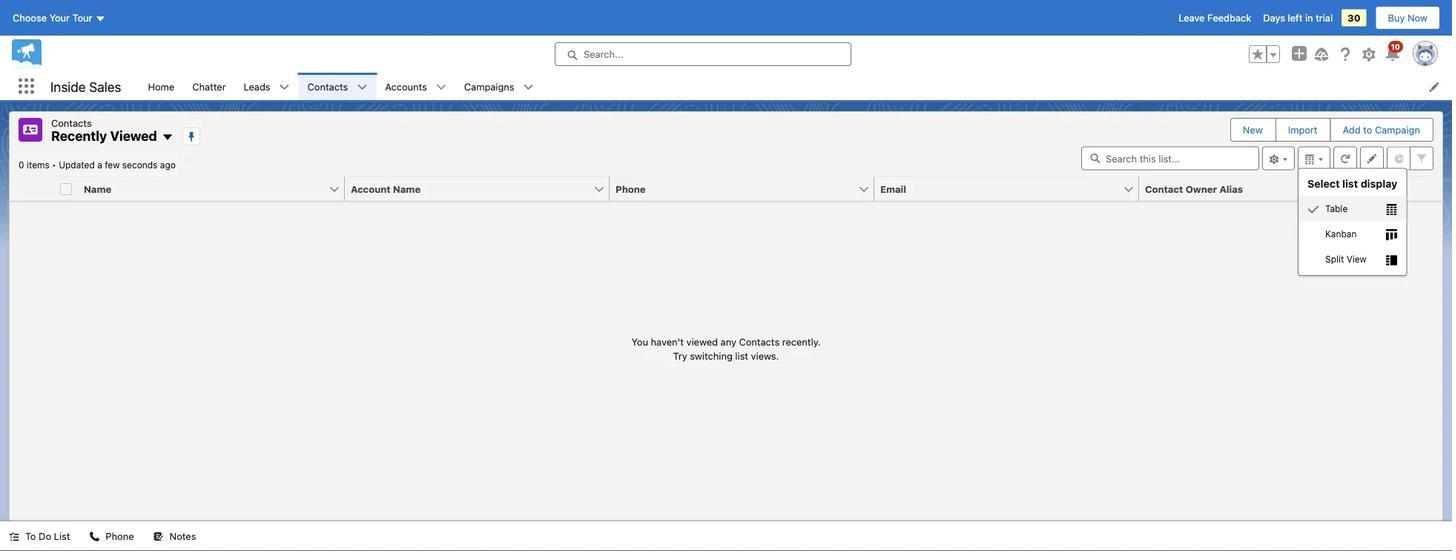 Task type: describe. For each thing, give the bounding box(es) containing it.
list inside you haven't viewed any contacts recently. try switching list views.
[[735, 350, 749, 361]]

home link
[[139, 73, 183, 100]]

1 vertical spatial phone button
[[80, 522, 143, 551]]

a
[[97, 160, 102, 170]]

your
[[49, 12, 70, 23]]

items
[[27, 160, 50, 170]]

view
[[1347, 254, 1367, 265]]

text default image right the list
[[89, 532, 100, 542]]

now
[[1408, 12, 1428, 23]]

leads
[[244, 81, 271, 92]]

leads link
[[235, 73, 279, 100]]

viewed
[[110, 128, 157, 144]]

select list display
[[1308, 178, 1398, 190]]

viewed
[[687, 336, 718, 347]]

left
[[1288, 12, 1303, 23]]

choose your tour
[[13, 12, 92, 23]]

contact owner alias element
[[1140, 177, 1413, 201]]

item number image
[[10, 177, 54, 201]]

days
[[1264, 12, 1286, 23]]

haven't
[[651, 336, 684, 347]]

text default image inside split view link
[[1386, 254, 1398, 266]]

account name button
[[345, 177, 594, 201]]

split view
[[1326, 254, 1367, 265]]

account name element
[[345, 177, 619, 201]]

few
[[105, 160, 120, 170]]

text default image inside table link
[[1386, 204, 1398, 215]]

add
[[1343, 124, 1361, 135]]

search...
[[584, 49, 624, 60]]

list containing home
[[139, 73, 1453, 100]]

do
[[39, 531, 51, 542]]

item number element
[[10, 177, 54, 201]]

select list display menu
[[1299, 172, 1407, 272]]

table link
[[1299, 196, 1407, 221]]

campaign
[[1375, 124, 1421, 135]]

Search Recently Viewed list view. search field
[[1082, 147, 1260, 170]]

display
[[1361, 178, 1398, 190]]

contacts inside 'link'
[[308, 81, 348, 92]]

recently viewed|contacts|list view element
[[9, 111, 1444, 522]]

inside
[[50, 78, 86, 94]]

tour
[[72, 12, 92, 23]]

views.
[[751, 350, 779, 361]]

add to campaign button
[[1331, 119, 1433, 141]]

text default image inside campaigns list item
[[523, 82, 534, 92]]

leads list item
[[235, 73, 299, 100]]

leave feedback link
[[1179, 12, 1252, 23]]

phone inside "recently viewed|contacts|list view" element
[[616, 183, 646, 194]]

text default image inside accounts list item
[[436, 82, 447, 92]]

status containing you haven't viewed any contacts recently.
[[632, 334, 821, 363]]

notes button
[[144, 522, 205, 551]]

to do list
[[25, 531, 70, 542]]

you
[[632, 336, 648, 347]]

contact owner alias
[[1145, 183, 1244, 194]]

table
[[1326, 203, 1348, 214]]

import button
[[1277, 119, 1330, 141]]

home
[[148, 81, 175, 92]]

feedback
[[1208, 12, 1252, 23]]

kanban
[[1326, 229, 1357, 239]]

email
[[881, 183, 907, 194]]

contacts list item
[[299, 73, 376, 100]]

text default image inside table link
[[1308, 204, 1320, 215]]

text default image inside contacts list item
[[357, 82, 367, 92]]

list inside menu
[[1343, 178, 1359, 190]]

in
[[1306, 12, 1314, 23]]

days left in trial
[[1264, 12, 1333, 23]]

0 horizontal spatial contacts
[[51, 117, 92, 128]]

choose your tour button
[[12, 6, 106, 30]]

split
[[1326, 254, 1345, 265]]

choose
[[13, 12, 47, 23]]

to
[[1364, 124, 1373, 135]]

buy now button
[[1376, 6, 1441, 30]]

kanban link
[[1299, 221, 1407, 247]]

text default image inside to do list button
[[9, 532, 19, 542]]

search... button
[[555, 42, 852, 66]]

switching
[[690, 350, 733, 361]]

alias
[[1220, 183, 1244, 194]]

seconds
[[122, 160, 158, 170]]



Task type: locate. For each thing, give the bounding box(es) containing it.
text default image left accounts
[[357, 82, 367, 92]]

contact owner alias button
[[1140, 177, 1388, 201]]

name
[[84, 183, 111, 194], [393, 183, 421, 194]]

to
[[25, 531, 36, 542]]

name button
[[78, 177, 329, 201]]

updated
[[59, 160, 95, 170]]

0 vertical spatial phone button
[[610, 177, 858, 201]]

campaigns
[[464, 81, 515, 92]]

list
[[54, 531, 70, 542]]

account
[[351, 183, 391, 194]]

contacts up views.
[[739, 336, 780, 347]]

10
[[1392, 42, 1401, 51]]

new
[[1243, 124, 1263, 135]]

campaigns list item
[[455, 73, 543, 100]]

status
[[632, 334, 821, 363]]

name right account
[[393, 183, 421, 194]]

list down any
[[735, 350, 749, 361]]

1 horizontal spatial phone
[[616, 183, 646, 194]]

2 vertical spatial contacts
[[739, 336, 780, 347]]

leave feedback
[[1179, 12, 1252, 23]]

phone element
[[610, 177, 884, 201]]

name element
[[78, 177, 354, 201]]

text default image
[[523, 82, 534, 92], [1386, 204, 1398, 215], [1386, 254, 1398, 266], [89, 532, 100, 542]]

text default image inside notes button
[[153, 532, 164, 542]]

2 horizontal spatial contacts
[[739, 336, 780, 347]]

10 button
[[1384, 41, 1404, 63]]

0 horizontal spatial phone button
[[80, 522, 143, 551]]

1 vertical spatial contacts
[[51, 117, 92, 128]]

campaigns link
[[455, 73, 523, 100]]

text default image left notes
[[153, 532, 164, 542]]

1 vertical spatial list
[[735, 350, 749, 361]]

email element
[[875, 177, 1148, 201]]

30
[[1348, 12, 1361, 23]]

account name
[[351, 183, 421, 194]]

leave
[[1179, 12, 1205, 23]]

name down "0 items • updated a few seconds ago"
[[84, 183, 111, 194]]

0 horizontal spatial phone
[[106, 531, 134, 542]]

text default image up split view link at the top of page
[[1386, 229, 1398, 241]]

recently viewed
[[51, 128, 157, 144]]

select
[[1308, 178, 1340, 190]]

try
[[673, 350, 688, 361]]

text default image down display
[[1386, 204, 1398, 215]]

0 horizontal spatial name
[[84, 183, 111, 194]]

text default image left to
[[9, 532, 19, 542]]

accounts
[[385, 81, 427, 92]]

action element
[[1404, 177, 1443, 201]]

text default image left table
[[1308, 204, 1320, 215]]

1 vertical spatial phone
[[106, 531, 134, 542]]

0 vertical spatial list
[[1343, 178, 1359, 190]]

text default image right campaigns at the left of the page
[[523, 82, 534, 92]]

1 horizontal spatial name
[[393, 183, 421, 194]]

contacts link
[[299, 73, 357, 100]]

buy now
[[1388, 12, 1428, 23]]

buy
[[1388, 12, 1406, 23]]

phone button
[[610, 177, 858, 201], [80, 522, 143, 551]]

chatter link
[[183, 73, 235, 100]]

contacts
[[308, 81, 348, 92], [51, 117, 92, 128], [739, 336, 780, 347]]

owner
[[1186, 183, 1218, 194]]

text default image right leads
[[279, 82, 290, 92]]

phone button inside "recently viewed|contacts|list view" element
[[610, 177, 858, 201]]

to do list button
[[0, 522, 79, 551]]

you haven't viewed any contacts recently. try switching list views.
[[632, 336, 821, 361]]

1 horizontal spatial contacts
[[308, 81, 348, 92]]

contacts image
[[19, 118, 42, 142]]

contacts right leads list item
[[308, 81, 348, 92]]

0 vertical spatial phone
[[616, 183, 646, 194]]

email button
[[875, 177, 1123, 201]]

None search field
[[1082, 147, 1260, 170]]

any
[[721, 336, 737, 347]]

list up table link
[[1343, 178, 1359, 190]]

action image
[[1404, 177, 1443, 201]]

list
[[1343, 178, 1359, 190], [735, 350, 749, 361]]

contact
[[1145, 183, 1184, 194]]

chatter
[[192, 81, 226, 92]]

1 name from the left
[[84, 183, 111, 194]]

cell
[[54, 177, 78, 201]]

1 horizontal spatial list
[[1343, 178, 1359, 190]]

cell inside "recently viewed|contacts|list view" element
[[54, 177, 78, 201]]

name inside name button
[[84, 183, 111, 194]]

0
[[19, 160, 24, 170]]

list
[[139, 73, 1453, 100]]

2 name from the left
[[393, 183, 421, 194]]

text default image inside leads list item
[[279, 82, 290, 92]]

phone
[[616, 183, 646, 194], [106, 531, 134, 542]]

name inside "account name" button
[[393, 183, 421, 194]]

import
[[1289, 124, 1318, 135]]

recently
[[51, 128, 107, 144]]

contacts down inside
[[51, 117, 92, 128]]

text default image
[[279, 82, 290, 92], [357, 82, 367, 92], [436, 82, 447, 92], [162, 131, 173, 143], [1308, 204, 1320, 215], [1386, 229, 1398, 241], [9, 532, 19, 542], [153, 532, 164, 542]]

split view link
[[1299, 247, 1407, 272]]

add to campaign
[[1343, 124, 1421, 135]]

text default image up ago
[[162, 131, 173, 143]]

accounts link
[[376, 73, 436, 100]]

new button
[[1231, 119, 1275, 141]]

sales
[[89, 78, 121, 94]]

notes
[[170, 531, 196, 542]]

accounts list item
[[376, 73, 455, 100]]

text default image right view
[[1386, 254, 1398, 266]]

1 horizontal spatial phone button
[[610, 177, 858, 201]]

recently viewed status
[[19, 160, 59, 170]]

inside sales
[[50, 78, 121, 94]]

ago
[[160, 160, 176, 170]]

trial
[[1316, 12, 1333, 23]]

•
[[52, 160, 56, 170]]

0 horizontal spatial list
[[735, 350, 749, 361]]

0 items • updated a few seconds ago
[[19, 160, 176, 170]]

none search field inside "recently viewed|contacts|list view" element
[[1082, 147, 1260, 170]]

0 vertical spatial contacts
[[308, 81, 348, 92]]

group
[[1249, 45, 1280, 63]]

recently.
[[782, 336, 821, 347]]

contacts inside you haven't viewed any contacts recently. try switching list views.
[[739, 336, 780, 347]]

text default image right accounts
[[436, 82, 447, 92]]

text default image inside kanban link
[[1386, 229, 1398, 241]]



Task type: vqa. For each thing, say whether or not it's contained in the screenshot.
'Name' in the Account Name button
yes



